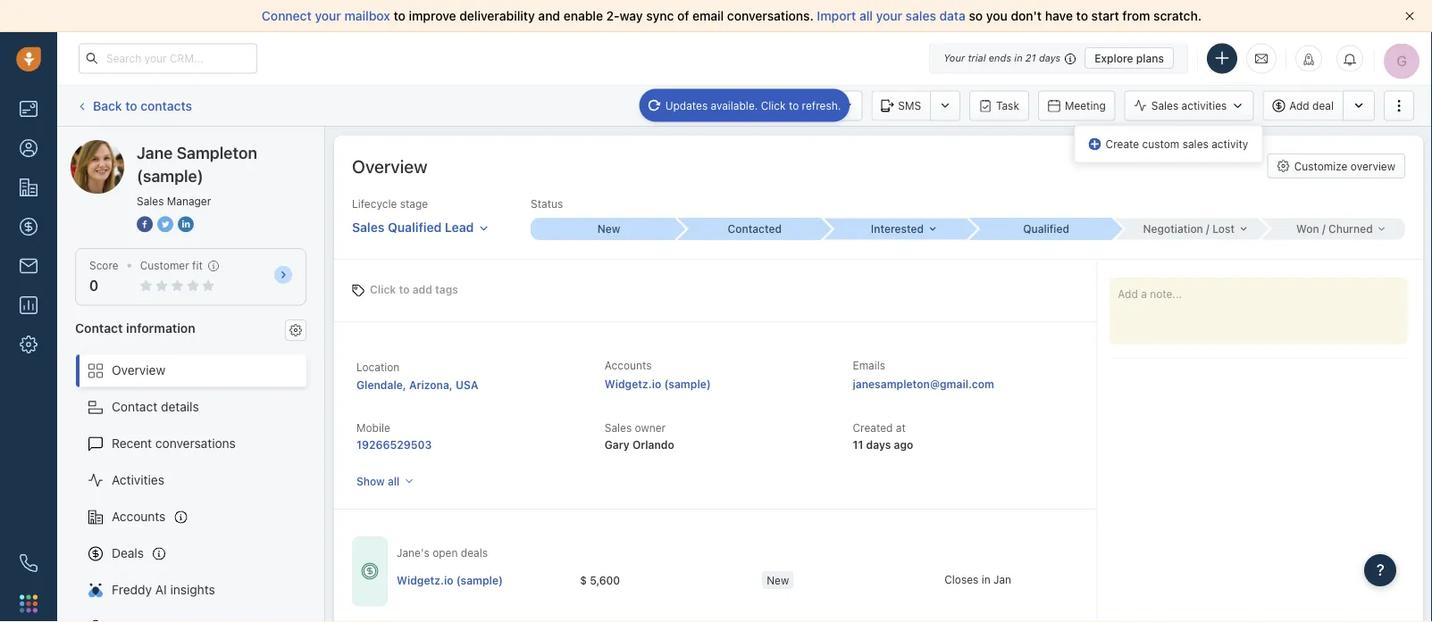 Task type: locate. For each thing, give the bounding box(es) containing it.
0 vertical spatial in
[[1014, 52, 1023, 64]]

what's new image
[[1302, 53, 1315, 66]]

sales up the facebook circled 'image'
[[137, 195, 164, 207]]

sales up gary
[[605, 422, 632, 435]]

explore plans
[[1095, 52, 1164, 64]]

deliverability
[[459, 8, 535, 23]]

in left jan at the right
[[982, 573, 990, 586]]

score
[[89, 260, 119, 272]]

import all your sales data link
[[817, 8, 969, 23]]

1 vertical spatial new
[[767, 574, 789, 586]]

your left mailbox
[[315, 8, 341, 23]]

1 horizontal spatial sales
[[1183, 138, 1208, 150]]

0 horizontal spatial days
[[866, 439, 891, 451]]

status
[[531, 198, 563, 210]]

your
[[315, 8, 341, 23], [876, 8, 902, 23]]

lead
[[445, 220, 474, 235]]

0 vertical spatial new
[[597, 223, 620, 236]]

task button
[[969, 91, 1029, 121]]

sales activities button
[[1124, 91, 1254, 121]]

accounts down activities
[[112, 510, 166, 524]]

1 your from the left
[[315, 8, 341, 23]]

0 horizontal spatial sales
[[906, 8, 936, 23]]

freddy ai insights
[[112, 583, 215, 598]]

0 horizontal spatial /
[[1206, 223, 1209, 236]]

connect
[[262, 8, 312, 23]]

create custom sales activity
[[1106, 138, 1248, 150]]

0 horizontal spatial widgetz.io (sample) link
[[397, 572, 503, 588]]

sales owner gary orlando
[[605, 422, 674, 451]]

jane sampleton (sample)
[[106, 140, 253, 155], [137, 143, 257, 185]]

back to contacts
[[93, 98, 192, 113]]

open
[[433, 547, 458, 560]]

0 vertical spatial days
[[1039, 52, 1061, 64]]

overview up contact details
[[112, 363, 165, 378]]

and
[[538, 8, 560, 23]]

overview
[[1351, 160, 1395, 172]]

(sample) up 'sales manager'
[[137, 166, 203, 185]]

$ 5,600
[[580, 574, 620, 586]]

jane down contacts
[[137, 143, 173, 162]]

1 horizontal spatial jane
[[137, 143, 173, 162]]

$
[[580, 574, 587, 586]]

0 horizontal spatial all
[[388, 475, 399, 488]]

sales up custom
[[1151, 100, 1178, 112]]

contacted link
[[676, 218, 822, 240]]

1 vertical spatial sales
[[1183, 138, 1208, 150]]

0
[[89, 278, 99, 294]]

1 horizontal spatial new
[[767, 574, 789, 586]]

janesampleton@gmail.com link
[[853, 375, 994, 393]]

1 horizontal spatial click
[[761, 99, 786, 112]]

show all
[[356, 475, 399, 488]]

jane inside jane sampleton (sample)
[[137, 143, 173, 162]]

0 horizontal spatial jane
[[106, 140, 134, 155]]

1 vertical spatial click
[[370, 284, 396, 296]]

1 horizontal spatial /
[[1322, 223, 1325, 236]]

meeting
[[1065, 100, 1106, 112]]

0 vertical spatial click
[[761, 99, 786, 112]]

0 vertical spatial overview
[[352, 155, 427, 176]]

1 horizontal spatial days
[[1039, 52, 1061, 64]]

days down created
[[866, 439, 891, 451]]

1 vertical spatial widgetz.io
[[397, 574, 453, 586]]

accounts up owner
[[605, 360, 652, 372]]

manager
[[167, 195, 211, 207]]

0 horizontal spatial overview
[[112, 363, 165, 378]]

sampleton down contacts
[[137, 140, 199, 155]]

sales left data
[[906, 8, 936, 23]]

1 vertical spatial accounts
[[112, 510, 166, 524]]

widgetz.io (sample) link up owner
[[605, 378, 711, 391]]

customer fit
[[140, 260, 203, 272]]

accounts
[[605, 360, 652, 372], [112, 510, 166, 524]]

your right import
[[876, 8, 902, 23]]

ago
[[894, 439, 913, 451]]

2-
[[606, 8, 620, 23]]

1 horizontal spatial widgetz.io (sample) link
[[605, 378, 711, 391]]

available.
[[711, 99, 758, 112]]

/
[[1206, 223, 1209, 236], [1322, 223, 1325, 236]]

sales for sales manager
[[137, 195, 164, 207]]

1 / from the left
[[1206, 223, 1209, 236]]

(sample) inside accounts widgetz.io (sample)
[[664, 378, 711, 391]]

jane
[[106, 140, 134, 155], [137, 143, 173, 162]]

sales down lifecycle
[[352, 220, 384, 235]]

1 horizontal spatial widgetz.io
[[605, 378, 661, 391]]

click
[[761, 99, 786, 112], [370, 284, 396, 296]]

email image
[[1255, 51, 1268, 66]]

orlando
[[632, 439, 674, 451]]

start
[[1091, 8, 1119, 23]]

negotiation / lost button
[[1114, 219, 1259, 240]]

widgetz.io (sample) link down open
[[397, 572, 503, 588]]

close image
[[1405, 12, 1414, 21]]

scratch.
[[1153, 8, 1202, 23]]

add deal button
[[1263, 91, 1343, 121]]

contact information
[[75, 321, 195, 335]]

accounts for accounts widgetz.io (sample)
[[605, 360, 652, 372]]

1 horizontal spatial overview
[[352, 155, 427, 176]]

deals
[[461, 547, 488, 560]]

show
[[356, 475, 385, 488]]

widgetz.io
[[605, 378, 661, 391], [397, 574, 453, 586]]

1 vertical spatial contact
[[112, 400, 157, 415]]

(sample) inside jane sampleton (sample)
[[137, 166, 203, 185]]

/ inside "link"
[[1322, 223, 1325, 236]]

linkedin circled image
[[178, 214, 194, 234]]

emails
[[853, 360, 885, 372]]

sampleton up manager
[[177, 143, 257, 162]]

contact up recent
[[112, 400, 157, 415]]

explore
[[1095, 52, 1133, 64]]

mobile 19266529503
[[356, 422, 432, 451]]

trial
[[968, 52, 986, 64]]

21
[[1025, 52, 1036, 64]]

0 vertical spatial accounts
[[605, 360, 652, 372]]

/ left lost at the top right of the page
[[1206, 223, 1209, 236]]

0 vertical spatial all
[[859, 8, 873, 23]]

all
[[859, 8, 873, 23], [388, 475, 399, 488]]

facebook circled image
[[137, 214, 153, 234]]

at
[[896, 422, 906, 435]]

deal
[[1312, 100, 1334, 112]]

jane sampleton (sample) up manager
[[137, 143, 257, 185]]

click left the add
[[370, 284, 396, 296]]

1 vertical spatial overview
[[112, 363, 165, 378]]

churned
[[1328, 223, 1373, 236]]

1 vertical spatial days
[[866, 439, 891, 451]]

1 horizontal spatial all
[[859, 8, 873, 23]]

of
[[677, 8, 689, 23]]

0 vertical spatial widgetz.io
[[605, 378, 661, 391]]

in
[[1014, 52, 1023, 64], [982, 573, 990, 586]]

all right show
[[388, 475, 399, 488]]

1 horizontal spatial in
[[1014, 52, 1023, 64]]

1 vertical spatial widgetz.io (sample) link
[[397, 572, 503, 588]]

qualified
[[388, 220, 442, 235], [1023, 223, 1069, 236]]

score 0
[[89, 260, 119, 294]]

(sample) up owner
[[664, 378, 711, 391]]

your trial ends in 21 days
[[944, 52, 1061, 64]]

/ for negotiation
[[1206, 223, 1209, 236]]

0 horizontal spatial click
[[370, 284, 396, 296]]

1 horizontal spatial accounts
[[605, 360, 652, 372]]

2 / from the left
[[1322, 223, 1325, 236]]

click right email
[[761, 99, 786, 112]]

0 horizontal spatial accounts
[[112, 510, 166, 524]]

to left start
[[1076, 8, 1088, 23]]

contact
[[75, 321, 123, 335], [112, 400, 157, 415]]

contact down 0
[[75, 321, 123, 335]]

enable
[[563, 8, 603, 23]]

all right import
[[859, 8, 873, 23]]

2 your from the left
[[876, 8, 902, 23]]

accounts inside accounts widgetz.io (sample)
[[605, 360, 652, 372]]

Search your CRM... text field
[[79, 43, 257, 74]]

/ right won
[[1322, 223, 1325, 236]]

connect your mailbox link
[[262, 8, 394, 23]]

to left the add
[[399, 284, 410, 296]]

sales
[[906, 8, 936, 23], [1183, 138, 1208, 150]]

ends
[[989, 52, 1011, 64]]

custom
[[1142, 138, 1180, 150]]

sales inside button
[[1151, 100, 1178, 112]]

email
[[731, 100, 758, 112]]

widgetz.io down jane's
[[397, 574, 453, 586]]

row
[[397, 562, 1127, 599]]

freddy
[[112, 583, 152, 598]]

mng settings image
[[289, 324, 302, 337]]

0 horizontal spatial widgetz.io
[[397, 574, 453, 586]]

location glendale, arizona, usa
[[356, 361, 478, 391]]

widgetz.io (sample) link
[[605, 378, 711, 391], [397, 572, 503, 588]]

0 horizontal spatial in
[[982, 573, 990, 586]]

widgetz.io up owner
[[605, 378, 661, 391]]

0 button
[[89, 278, 99, 294]]

widgetz.io inside accounts widgetz.io (sample)
[[605, 378, 661, 391]]

contacts
[[141, 98, 192, 113]]

0 vertical spatial contact
[[75, 321, 123, 335]]

(sample) up manager
[[202, 140, 253, 155]]

overview up lifecycle stage
[[352, 155, 427, 176]]

add deal
[[1289, 100, 1334, 112]]

0 vertical spatial widgetz.io (sample) link
[[605, 378, 711, 391]]

0 horizontal spatial your
[[315, 8, 341, 23]]

/ for won
[[1322, 223, 1325, 236]]

jane down back
[[106, 140, 134, 155]]

days inside created at 11 days ago
[[866, 439, 891, 451]]

days right the 21
[[1039, 52, 1061, 64]]

sales left activity
[[1183, 138, 1208, 150]]

in left the 21
[[1014, 52, 1023, 64]]

1 horizontal spatial your
[[876, 8, 902, 23]]

activities
[[112, 473, 164, 488]]



Task type: describe. For each thing, give the bounding box(es) containing it.
negotiation / lost link
[[1114, 219, 1259, 240]]

negotiation
[[1143, 223, 1203, 236]]

(sample) down the deals
[[456, 574, 503, 586]]

phone image
[[20, 555, 38, 573]]

11
[[853, 439, 863, 451]]

lifecycle stage
[[352, 198, 428, 210]]

closes in jan
[[944, 573, 1011, 586]]

freshworks switcher image
[[20, 595, 38, 613]]

conversations
[[155, 436, 236, 451]]

updates available. click to refresh.
[[665, 99, 841, 112]]

explore plans link
[[1085, 47, 1174, 69]]

lifecycle
[[352, 198, 397, 210]]

way
[[620, 8, 643, 23]]

your
[[944, 52, 965, 64]]

usa
[[456, 379, 478, 391]]

sales for sales qualified lead
[[352, 220, 384, 235]]

sales activities
[[1151, 100, 1227, 112]]

0 vertical spatial sales
[[906, 8, 936, 23]]

ai
[[155, 583, 167, 598]]

1 horizontal spatial qualified
[[1023, 223, 1069, 236]]

1 vertical spatial in
[[982, 573, 990, 586]]

meeting button
[[1038, 91, 1116, 121]]

sync
[[646, 8, 674, 23]]

5,600
[[590, 574, 620, 586]]

jan
[[993, 573, 1011, 586]]

sales inside sales owner gary orlando
[[605, 422, 632, 435]]

gary
[[605, 439, 630, 451]]

container_wx8msf4aqz5i3rn1 image
[[361, 563, 379, 581]]

sales qualified lead link
[[352, 212, 489, 237]]

customize overview button
[[1267, 154, 1405, 179]]

glendale,
[[356, 379, 406, 391]]

won / churned
[[1296, 223, 1373, 236]]

refresh.
[[802, 99, 841, 112]]

won
[[1296, 223, 1319, 236]]

accounts for accounts
[[112, 510, 166, 524]]

row containing closes in jan
[[397, 562, 1127, 599]]

contact for contact details
[[112, 400, 157, 415]]

sales for sales activities
[[1151, 100, 1178, 112]]

create
[[1106, 138, 1139, 150]]

mobile
[[356, 422, 390, 435]]

stage
[[400, 198, 428, 210]]

jane's
[[397, 547, 430, 560]]

improve
[[409, 8, 456, 23]]

created at 11 days ago
[[853, 422, 913, 451]]

from
[[1122, 8, 1150, 23]]

information
[[126, 321, 195, 335]]

0 horizontal spatial qualified
[[388, 220, 442, 235]]

contact for contact information
[[75, 321, 123, 335]]

jane's open deals
[[397, 547, 488, 560]]

to left the call
[[789, 99, 799, 112]]

back to contacts link
[[75, 92, 193, 120]]

contacted
[[728, 223, 782, 236]]

conversations.
[[727, 8, 814, 23]]

back
[[93, 98, 122, 113]]

1 vertical spatial all
[[388, 475, 399, 488]]

updates available. click to refresh. link
[[639, 89, 850, 122]]

sales manager
[[137, 195, 211, 207]]

location
[[356, 361, 400, 373]]

glendale, arizona, usa link
[[356, 379, 478, 391]]

interested button
[[822, 219, 968, 240]]

recent conversations
[[112, 436, 236, 451]]

to right mailbox
[[394, 8, 405, 23]]

task
[[996, 100, 1019, 112]]

email button
[[705, 91, 768, 121]]

activity
[[1211, 138, 1248, 150]]

updates
[[665, 99, 708, 112]]

won / churned link
[[1259, 219, 1405, 240]]

to right back
[[125, 98, 137, 113]]

phone element
[[11, 546, 46, 582]]

details
[[161, 400, 199, 415]]

fit
[[192, 260, 203, 272]]

customize overview
[[1294, 160, 1395, 172]]

created
[[853, 422, 893, 435]]

sms button
[[871, 91, 930, 121]]

janesampleton@gmail.com
[[853, 378, 994, 391]]

0 horizontal spatial new
[[597, 223, 620, 236]]

add
[[412, 284, 432, 296]]

sms
[[898, 100, 921, 112]]

interested
[[871, 223, 924, 236]]

twitter circled image
[[157, 214, 173, 234]]

sales qualified lead
[[352, 220, 474, 235]]

jane sampleton (sample) down contacts
[[106, 140, 253, 155]]

don't
[[1011, 8, 1042, 23]]

accounts widgetz.io (sample)
[[605, 360, 711, 391]]

so
[[969, 8, 983, 23]]

data
[[939, 8, 966, 23]]

19266529503
[[356, 439, 432, 451]]

emails janesampleton@gmail.com
[[853, 360, 994, 391]]

arizona,
[[409, 379, 453, 391]]

you
[[986, 8, 1008, 23]]

negotiation / lost
[[1143, 223, 1235, 236]]



Task type: vqa. For each thing, say whether or not it's contained in the screenshot.
New
yes



